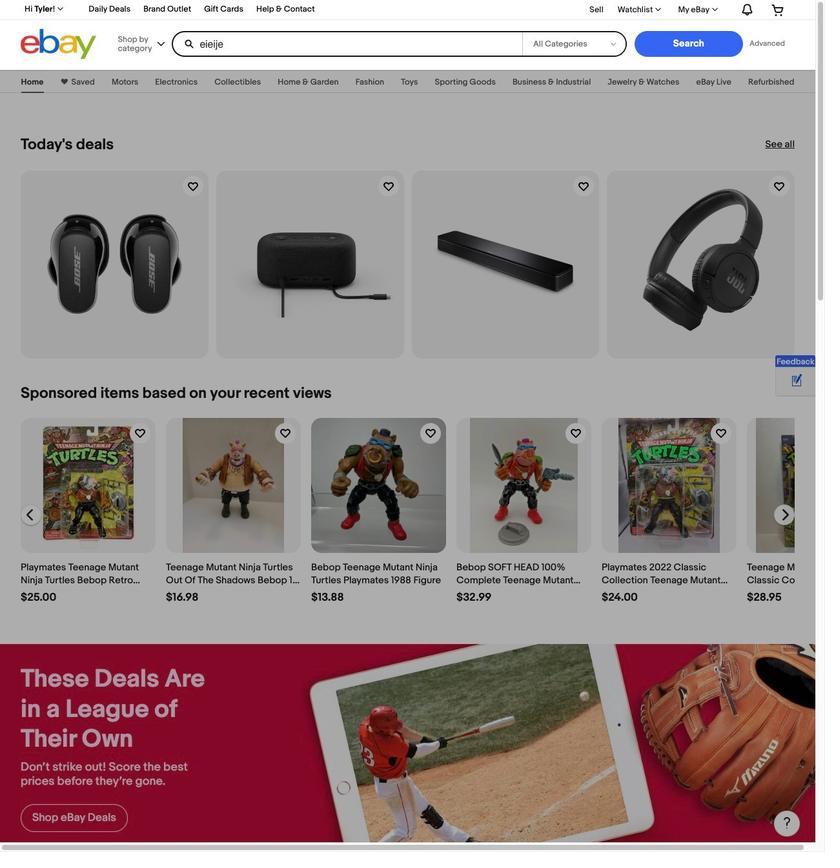 Task type: vqa. For each thing, say whether or not it's contained in the screenshot.
Help, opens dialogs icon
yes



Task type: describe. For each thing, give the bounding box(es) containing it.
Search for anything text field
[[174, 32, 521, 56]]

my ebay image
[[713, 8, 719, 11]]

notifications image
[[740, 3, 755, 16]]

watchlist image
[[656, 8, 662, 11]]



Task type: locate. For each thing, give the bounding box(es) containing it.
None text field
[[166, 591, 199, 605], [311, 591, 344, 605], [457, 591, 492, 605], [166, 591, 199, 605], [311, 591, 344, 605], [457, 591, 492, 605]]

account navigation
[[17, 0, 795, 20]]

help, opens dialogs image
[[781, 817, 794, 830]]

main content
[[0, 63, 826, 852]]

your shopping cart image
[[772, 3, 786, 16]]

banner
[[17, 0, 795, 63]]

None submit
[[635, 31, 744, 57]]

None text field
[[21, 591, 56, 605], [602, 591, 638, 605], [748, 591, 782, 605], [21, 591, 56, 605], [602, 591, 638, 605], [748, 591, 782, 605]]



